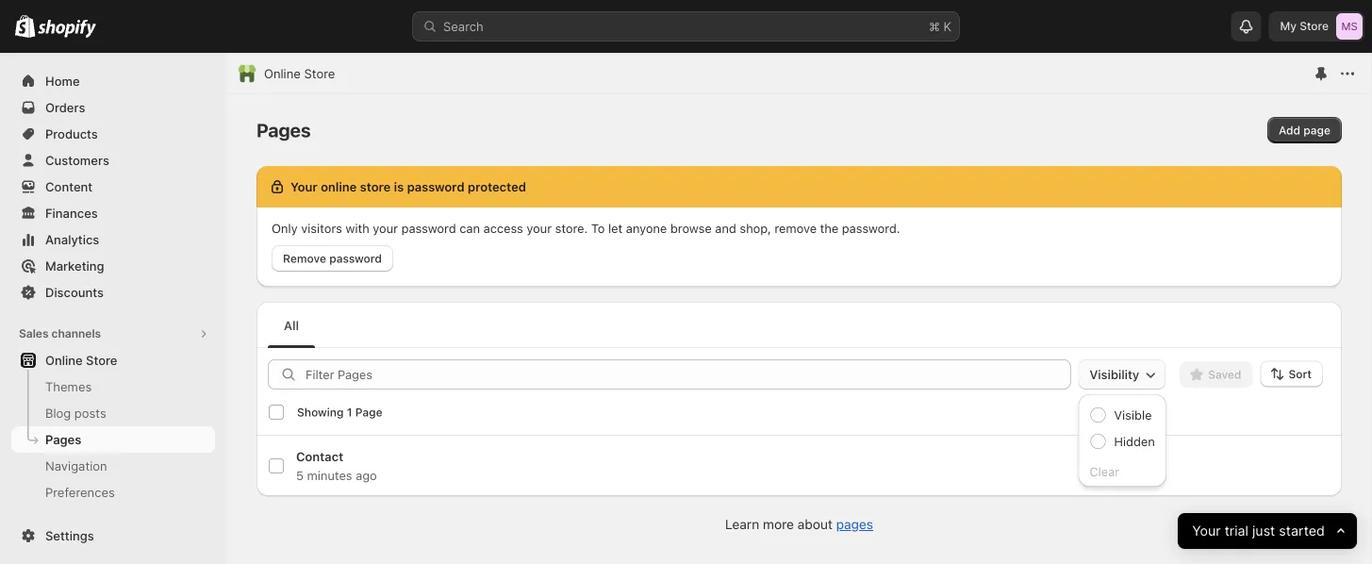 Task type: describe. For each thing, give the bounding box(es) containing it.
finances
[[45, 206, 98, 220]]

home link
[[11, 68, 215, 94]]

blog posts
[[45, 406, 106, 420]]

customers
[[45, 153, 109, 167]]

pages
[[45, 432, 81, 447]]

shopify image
[[15, 15, 35, 38]]

blog
[[45, 406, 71, 420]]

sales channels
[[19, 327, 101, 341]]

themes link
[[11, 374, 215, 400]]

my store image
[[1337, 13, 1363, 40]]

navigation link
[[11, 453, 215, 479]]

your
[[1192, 523, 1221, 539]]

home
[[45, 74, 80, 88]]

⌘ k
[[929, 19, 952, 33]]

posts
[[74, 406, 106, 420]]

discounts
[[45, 285, 104, 300]]

your trial just started button
[[1178, 513, 1358, 549]]

my
[[1281, 19, 1297, 33]]

navigation
[[45, 458, 107, 473]]

online store image
[[238, 64, 257, 83]]



Task type: vqa. For each thing, say whether or not it's contained in the screenshot.
Billing information's Billing
no



Task type: locate. For each thing, give the bounding box(es) containing it.
online down sales channels
[[45, 353, 83, 367]]

preferences link
[[11, 479, 215, 506]]

my store
[[1281, 19, 1329, 33]]

sales channels button
[[11, 321, 215, 347]]

store down sales channels "button"
[[86, 353, 117, 367]]

1 vertical spatial store
[[304, 66, 335, 81]]

0 horizontal spatial store
[[86, 353, 117, 367]]

blog posts link
[[11, 400, 215, 426]]

products
[[45, 126, 98, 141]]

2 horizontal spatial store
[[1300, 19, 1329, 33]]

finances link
[[11, 200, 215, 226]]

discounts link
[[11, 279, 215, 306]]

0 vertical spatial online
[[264, 66, 301, 81]]

analytics link
[[11, 226, 215, 253]]

trial
[[1225, 523, 1249, 539]]

products link
[[11, 121, 215, 147]]

1 vertical spatial online
[[45, 353, 83, 367]]

customers link
[[11, 147, 215, 174]]

store right online store 'image'
[[304, 66, 335, 81]]

content
[[45, 179, 93, 194]]

0 vertical spatial store
[[1300, 19, 1329, 33]]

online
[[264, 66, 301, 81], [45, 353, 83, 367]]

1 vertical spatial online store link
[[11, 347, 215, 374]]

preferences
[[45, 485, 115, 500]]

online store down channels
[[45, 353, 117, 367]]

online store
[[264, 66, 335, 81], [45, 353, 117, 367]]

0 vertical spatial online store link
[[264, 64, 335, 83]]

0 horizontal spatial online
[[45, 353, 83, 367]]

just
[[1253, 523, 1276, 539]]

started
[[1279, 523, 1325, 539]]

themes
[[45, 379, 92, 394]]

sales
[[19, 327, 49, 341]]

k
[[944, 19, 952, 33]]

2 vertical spatial store
[[86, 353, 117, 367]]

0 vertical spatial online store
[[264, 66, 335, 81]]

0 horizontal spatial online store
[[45, 353, 117, 367]]

store right my at the top of the page
[[1300, 19, 1329, 33]]

online right online store 'image'
[[264, 66, 301, 81]]

1 horizontal spatial online
[[264, 66, 301, 81]]

online store right online store 'image'
[[264, 66, 335, 81]]

channels
[[51, 327, 101, 341]]

your trial just started
[[1192, 523, 1325, 539]]

online store link down channels
[[11, 347, 215, 374]]

0 horizontal spatial online store link
[[11, 347, 215, 374]]

shopify image
[[38, 19, 96, 38]]

marketing
[[45, 258, 104, 273]]

content link
[[11, 174, 215, 200]]

marketing link
[[11, 253, 215, 279]]

search
[[443, 19, 484, 33]]

settings link
[[11, 523, 215, 549]]

analytics
[[45, 232, 99, 247]]

online store link right online store 'image'
[[264, 64, 335, 83]]

store
[[1300, 19, 1329, 33], [304, 66, 335, 81], [86, 353, 117, 367]]

1 horizontal spatial store
[[304, 66, 335, 81]]

1 vertical spatial online store
[[45, 353, 117, 367]]

1 horizontal spatial online store link
[[264, 64, 335, 83]]

settings
[[45, 528, 94, 543]]

online store link
[[264, 64, 335, 83], [11, 347, 215, 374]]

⌘
[[929, 19, 940, 33]]

orders
[[45, 100, 85, 115]]

orders link
[[11, 94, 215, 121]]

1 horizontal spatial online store
[[264, 66, 335, 81]]

pages link
[[11, 426, 215, 453]]



